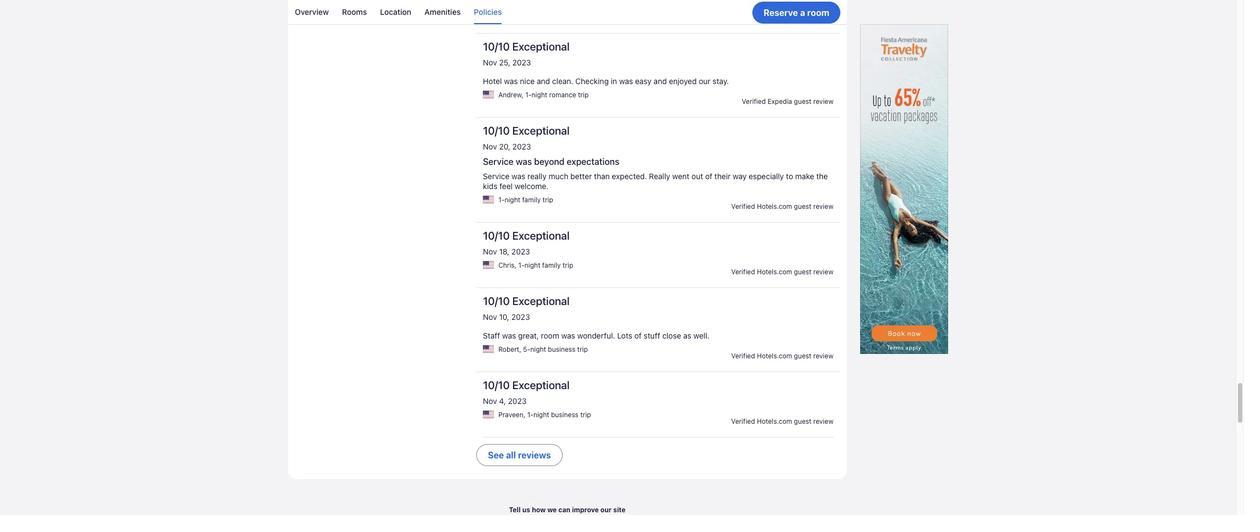 Task type: vqa. For each thing, say whether or not it's contained in the screenshot.
fourth the S from right
no



Task type: describe. For each thing, give the bounding box(es) containing it.
2 service from the top
[[483, 172, 510, 181]]

policies link
[[474, 0, 502, 24]]

guest for praveen, 1-night business trip
[[794, 418, 812, 426]]

nov for 10/10 exceptional nov 4, 2023
[[483, 397, 497, 406]]

2 and from the left
[[654, 77, 667, 86]]

location
[[380, 7, 411, 17]]

chris, 1-night family trip
[[498, 261, 573, 270]]

1- for chris,
[[518, 261, 525, 270]]

was up feel
[[512, 172, 525, 181]]

out
[[692, 172, 703, 181]]

dan, 1-night trip
[[498, 7, 549, 15]]

overview
[[295, 7, 329, 17]]

1- for andrew,
[[525, 91, 532, 99]]

the
[[816, 172, 828, 181]]

exceptional for 10/10 exceptional nov 10, 2023
[[512, 295, 570, 308]]

10/10 for 10/10 exceptional nov 20, 2023 service was beyond expectations service was really much better than expected.   really went out of their way especially to make the kids feel welcome.
[[483, 124, 510, 137]]

welcome.
[[515, 182, 548, 191]]

a
[[800, 7, 805, 17]]

see all reviews button
[[476, 445, 562, 467]]

0 vertical spatial family
[[522, 196, 541, 204]]

exceptional for 10/10 exceptional nov 4, 2023
[[512, 379, 570, 392]]

better
[[570, 172, 592, 181]]

verified hotels.com guest review for praveen, 1-night business trip
[[731, 418, 834, 426]]

site
[[613, 506, 626, 514]]

5-
[[523, 345, 530, 354]]

1 service from the top
[[483, 157, 514, 167]]

to
[[786, 172, 793, 181]]

guest for 1-night family trip
[[794, 202, 812, 211]]

staff
[[483, 331, 500, 341]]

1- for dan,
[[515, 7, 521, 15]]

we
[[547, 506, 557, 514]]

make
[[795, 172, 814, 181]]

as
[[683, 331, 691, 341]]

robert, 5-night business trip
[[498, 345, 588, 354]]

verified for 1-night family trip
[[731, 202, 755, 211]]

verified for robert, 5-night business trip
[[731, 352, 755, 360]]

lots
[[617, 331, 632, 341]]

night down feel
[[505, 196, 520, 204]]

exceptional for 10/10 exceptional nov 18, 2023
[[512, 229, 570, 242]]

see
[[488, 451, 504, 460]]

10/10 exceptional nov 18, 2023
[[483, 229, 570, 256]]

review for robert, 5-night business trip
[[813, 352, 834, 360]]

really
[[649, 172, 670, 181]]

was right in
[[619, 77, 633, 86]]

feel
[[500, 182, 513, 191]]

nice
[[520, 77, 535, 86]]

their
[[715, 172, 731, 181]]

10/10 for 10/10 exceptional nov 10, 2023
[[483, 295, 510, 308]]

really
[[528, 172, 547, 181]]

1- for praveen,
[[527, 411, 534, 419]]

verified for chris, 1-night family trip
[[731, 268, 755, 276]]

overview link
[[295, 0, 329, 24]]

verified hotels.com guest review for robert, 5-night business trip
[[731, 352, 834, 360]]

rooms
[[342, 7, 367, 17]]

trip for praveen, 1-night business trip
[[580, 411, 591, 419]]

10/10 exceptional nov 4, 2023
[[483, 379, 570, 406]]

than
[[594, 172, 610, 181]]

way
[[733, 172, 747, 181]]

verified hotels.com guest review for 1-night family trip
[[731, 202, 834, 211]]

stay.
[[713, 77, 729, 86]]

review for chris, 1-night family trip
[[813, 268, 834, 276]]

nov for 10/10 exceptional nov 20, 2023 service was beyond expectations service was really much better than expected.   really went out of their way especially to make the kids feel welcome.
[[483, 142, 497, 151]]

well.
[[694, 331, 710, 341]]

enjoyed
[[669, 77, 697, 86]]

us
[[522, 506, 530, 514]]

kids
[[483, 182, 498, 191]]

close
[[662, 331, 681, 341]]

10/10 exceptional nov 20, 2023 service was beyond expectations service was really much better than expected.   really went out of their way especially to make the kids feel welcome.
[[483, 124, 828, 191]]

chris,
[[498, 261, 517, 270]]

list containing overview
[[288, 0, 847, 24]]

hotel was nice and clean. checking in was easy and enjoyed our stay.
[[483, 77, 729, 86]]

praveen,
[[498, 411, 525, 419]]

robert,
[[498, 345, 521, 354]]

expedia for dan, 1-night trip
[[768, 13, 792, 22]]

nov for 10/10 exceptional nov 18, 2023
[[483, 247, 497, 256]]

hotels.com for robert, 5-night business trip
[[757, 352, 792, 360]]

trip for andrew, 1-night romance trip
[[578, 91, 589, 99]]

0 horizontal spatial our
[[601, 506, 612, 514]]

room inside button
[[807, 7, 829, 17]]

2023 for 10/10 exceptional nov 10, 2023
[[511, 312, 530, 322]]

policies
[[474, 7, 502, 17]]

exceptional for 10/10 exceptional nov 25, 2023
[[512, 40, 570, 53]]

verified for dan, 1-night trip
[[742, 13, 766, 22]]

20,
[[499, 142, 510, 151]]

trip for chris, 1-night family trip
[[563, 261, 573, 270]]

nov for 10/10 exceptional nov 10, 2023
[[483, 312, 497, 322]]

reviews
[[518, 451, 551, 460]]

1-night family trip
[[498, 196, 553, 204]]

all
[[506, 451, 516, 460]]

reserve a room
[[763, 7, 829, 17]]

verified for andrew, 1-night romance trip
[[742, 97, 766, 106]]

checking
[[575, 77, 609, 86]]

especially
[[749, 172, 784, 181]]

romance
[[549, 91, 576, 99]]

rooms link
[[342, 0, 367, 24]]



Task type: locate. For each thing, give the bounding box(es) containing it.
night down great,
[[530, 345, 546, 354]]

review for 1-night family trip
[[813, 202, 834, 211]]

was up andrew,
[[504, 77, 518, 86]]

6 guest from the top
[[794, 418, 812, 426]]

1 horizontal spatial room
[[807, 7, 829, 17]]

list
[[288, 0, 847, 24]]

1 expedia from the top
[[768, 13, 792, 22]]

4,
[[499, 397, 506, 406]]

nov left the 4,
[[483, 397, 497, 406]]

2023 inside 10/10 exceptional nov 4, 2023
[[508, 397, 527, 406]]

nov inside 10/10 exceptional nov 20, 2023 service was beyond expectations service was really much better than expected.   really went out of their way especially to make the kids feel welcome.
[[483, 142, 497, 151]]

reserve
[[763, 7, 798, 17]]

1 horizontal spatial of
[[705, 172, 713, 181]]

10/10 for 10/10 exceptional nov 18, 2023
[[483, 229, 510, 242]]

verified hotels.com guest review for chris, 1-night family trip
[[731, 268, 834, 276]]

1 review from the top
[[813, 13, 834, 22]]

expectations
[[567, 157, 619, 167]]

1 horizontal spatial and
[[654, 77, 667, 86]]

3 exceptional from the top
[[512, 229, 570, 242]]

andrew,
[[498, 91, 524, 99]]

night down nice at the left top
[[532, 91, 547, 99]]

10/10 exceptional nov 25, 2023
[[483, 40, 570, 67]]

praveen, 1-night business trip
[[498, 411, 591, 419]]

nov left 20,
[[483, 142, 497, 151]]

2023
[[512, 58, 531, 67], [512, 142, 531, 151], [512, 247, 530, 256], [511, 312, 530, 322], [508, 397, 527, 406]]

beyond
[[534, 157, 565, 167]]

hotels.com for praveen, 1-night business trip
[[757, 418, 792, 426]]

1 vertical spatial expedia
[[768, 97, 792, 106]]

exceptional inside "10/10 exceptional nov 10, 2023"
[[512, 295, 570, 308]]

and
[[537, 77, 550, 86], [654, 77, 667, 86]]

guest for dan, 1-night trip
[[794, 13, 812, 22]]

10/10 up 20,
[[483, 124, 510, 137]]

10,
[[499, 312, 509, 322]]

nov inside "10/10 exceptional nov 10, 2023"
[[483, 312, 497, 322]]

exceptional
[[512, 40, 570, 53], [512, 124, 570, 137], [512, 229, 570, 242], [512, 295, 570, 308], [512, 379, 570, 392]]

expected.
[[612, 172, 647, 181]]

1 vertical spatial our
[[601, 506, 612, 514]]

wonderful.
[[577, 331, 615, 341]]

2 hotels.com from the top
[[757, 268, 792, 276]]

verified
[[742, 13, 766, 22], [742, 97, 766, 106], [731, 202, 755, 211], [731, 268, 755, 276], [731, 352, 755, 360], [731, 418, 755, 426]]

3 nov from the top
[[483, 247, 497, 256]]

guest for robert, 5-night business trip
[[794, 352, 812, 360]]

night
[[521, 7, 537, 15], [532, 91, 547, 99], [505, 196, 520, 204], [525, 261, 540, 270], [530, 345, 546, 354], [533, 411, 549, 419]]

2023 right 10,
[[511, 312, 530, 322]]

0 horizontal spatial family
[[522, 196, 541, 204]]

2023 up praveen, at the left of page
[[508, 397, 527, 406]]

1 horizontal spatial family
[[542, 261, 561, 270]]

amenities link
[[424, 0, 460, 24]]

was up really
[[516, 157, 532, 167]]

verified for praveen, 1-night business trip
[[731, 418, 755, 426]]

1 vertical spatial room
[[541, 331, 559, 341]]

verified expedia guest review
[[742, 13, 834, 22], [742, 97, 834, 106]]

10/10 up 10,
[[483, 295, 510, 308]]

2023 right 25,
[[512, 58, 531, 67]]

improve
[[572, 506, 599, 514]]

25,
[[499, 58, 510, 67]]

1 verified expedia guest review from the top
[[742, 13, 834, 22]]

2023 for 10/10 exceptional nov 20, 2023 service was beyond expectations service was really much better than expected.   really went out of their way especially to make the kids feel welcome.
[[512, 142, 531, 151]]

10/10 for 10/10 exceptional nov 4, 2023
[[483, 379, 510, 392]]

service down 20,
[[483, 157, 514, 167]]

hotels.com
[[757, 202, 792, 211], [757, 268, 792, 276], [757, 352, 792, 360], [757, 418, 792, 426]]

verified hotels.com guest review
[[731, 202, 834, 211], [731, 268, 834, 276], [731, 352, 834, 360], [731, 418, 834, 426]]

10/10 inside 10/10 exceptional nov 25, 2023
[[483, 40, 510, 53]]

3 guest from the top
[[794, 202, 812, 211]]

1- down nice at the left top
[[525, 91, 532, 99]]

0 vertical spatial our
[[699, 77, 711, 86]]

1 guest from the top
[[794, 13, 812, 22]]

10/10
[[483, 40, 510, 53], [483, 124, 510, 137], [483, 229, 510, 242], [483, 295, 510, 308], [483, 379, 510, 392]]

our left stay.
[[699, 77, 711, 86]]

exceptional inside 10/10 exceptional nov 4, 2023
[[512, 379, 570, 392]]

business
[[548, 345, 575, 354], [551, 411, 579, 419]]

nov
[[483, 58, 497, 67], [483, 142, 497, 151], [483, 247, 497, 256], [483, 312, 497, 322], [483, 397, 497, 406]]

1 exceptional from the top
[[512, 40, 570, 53]]

exceptional up praveen, 1-night business trip
[[512, 379, 570, 392]]

exceptional down chris, 1-night family trip
[[512, 295, 570, 308]]

10/10 up '18,'
[[483, 229, 510, 242]]

hotels.com for 1-night family trip
[[757, 202, 792, 211]]

3 10/10 from the top
[[483, 229, 510, 242]]

0 horizontal spatial and
[[537, 77, 550, 86]]

2023 inside 10/10 exceptional nov 20, 2023 service was beyond expectations service was really much better than expected.   really went out of their way especially to make the kids feel welcome.
[[512, 142, 531, 151]]

much
[[549, 172, 568, 181]]

night down 10/10 exceptional nov 18, 2023
[[525, 261, 540, 270]]

2 10/10 from the top
[[483, 124, 510, 137]]

nov inside 10/10 exceptional nov 25, 2023
[[483, 58, 497, 67]]

1 vertical spatial of
[[635, 331, 642, 341]]

exceptional up chris, 1-night family trip
[[512, 229, 570, 242]]

10/10 up the 4,
[[483, 379, 510, 392]]

0 vertical spatial expedia
[[768, 13, 792, 22]]

hotel
[[483, 77, 502, 86]]

1 vertical spatial family
[[542, 261, 561, 270]]

2 nov from the top
[[483, 142, 497, 151]]

1 hotels.com from the top
[[757, 202, 792, 211]]

room up robert, 5-night business trip at the left
[[541, 331, 559, 341]]

exceptional up beyond
[[512, 124, 570, 137]]

1 10/10 from the top
[[483, 40, 510, 53]]

1 vertical spatial verified expedia guest review
[[742, 97, 834, 106]]

and right easy
[[654, 77, 667, 86]]

2023 for 10/10 exceptional nov 25, 2023
[[512, 58, 531, 67]]

expedia
[[768, 13, 792, 22], [768, 97, 792, 106]]

10/10 inside "10/10 exceptional nov 10, 2023"
[[483, 295, 510, 308]]

2023 inside 10/10 exceptional nov 18, 2023
[[512, 247, 530, 256]]

10/10 for 10/10 exceptional nov 25, 2023
[[483, 40, 510, 53]]

can
[[559, 506, 570, 514]]

family down welcome.
[[522, 196, 541, 204]]

10/10 inside 10/10 exceptional nov 18, 2023
[[483, 229, 510, 242]]

verified expedia guest review for andrew, 1-night romance trip
[[742, 97, 834, 106]]

2 verified hotels.com guest review from the top
[[731, 268, 834, 276]]

1-
[[515, 7, 521, 15], [525, 91, 532, 99], [498, 196, 505, 204], [518, 261, 525, 270], [527, 411, 534, 419]]

2023 right '18,'
[[512, 247, 530, 256]]

2023 for 10/10 exceptional nov 18, 2023
[[512, 247, 530, 256]]

2 expedia from the top
[[768, 97, 792, 106]]

5 exceptional from the top
[[512, 379, 570, 392]]

of right out
[[705, 172, 713, 181]]

exceptional up nice at the left top
[[512, 40, 570, 53]]

exceptional inside 10/10 exceptional nov 25, 2023
[[512, 40, 570, 53]]

4 hotels.com from the top
[[757, 418, 792, 426]]

1 horizontal spatial our
[[699, 77, 711, 86]]

exceptional for 10/10 exceptional nov 20, 2023 service was beyond expectations service was really much better than expected.   really went out of their way especially to make the kids feel welcome.
[[512, 124, 570, 137]]

hotels.com for chris, 1-night family trip
[[757, 268, 792, 276]]

2023 right 20,
[[512, 142, 531, 151]]

went
[[672, 172, 690, 181]]

3 verified hotels.com guest review from the top
[[731, 352, 834, 360]]

service up kids
[[483, 172, 510, 181]]

verified expedia guest review for dan, 1-night trip
[[742, 13, 834, 22]]

exceptional inside 10/10 exceptional nov 18, 2023
[[512, 229, 570, 242]]

amenities
[[424, 7, 460, 17]]

2 review from the top
[[813, 97, 834, 106]]

1- down feel
[[498, 196, 505, 204]]

1 nov from the top
[[483, 58, 497, 67]]

nov left '18,'
[[483, 247, 497, 256]]

4 nov from the top
[[483, 312, 497, 322]]

great,
[[518, 331, 539, 341]]

review for praveen, 1-night business trip
[[813, 418, 834, 426]]

1- right dan,
[[515, 7, 521, 15]]

guest for chris, 1-night family trip
[[794, 268, 812, 276]]

1- right chris,
[[518, 261, 525, 270]]

10/10 inside 10/10 exceptional nov 4, 2023
[[483, 379, 510, 392]]

expedia for andrew, 1-night romance trip
[[768, 97, 792, 106]]

of inside 10/10 exceptional nov 20, 2023 service was beyond expectations service was really much better than expected.   really went out of their way especially to make the kids feel welcome.
[[705, 172, 713, 181]]

business down 10/10 exceptional nov 4, 2023
[[551, 411, 579, 419]]

0 vertical spatial of
[[705, 172, 713, 181]]

2 guest from the top
[[794, 97, 812, 106]]

was up robert,
[[502, 331, 516, 341]]

room right a
[[807, 7, 829, 17]]

nov left 25,
[[483, 58, 497, 67]]

4 10/10 from the top
[[483, 295, 510, 308]]

nov for 10/10 exceptional nov 25, 2023
[[483, 58, 497, 67]]

service
[[483, 157, 514, 167], [483, 172, 510, 181]]

6 review from the top
[[813, 418, 834, 426]]

0 vertical spatial verified expedia guest review
[[742, 13, 834, 22]]

night right dan,
[[521, 7, 537, 15]]

18,
[[499, 247, 509, 256]]

business for robert, 5-night business trip
[[548, 345, 575, 354]]

10/10 exceptional nov 10, 2023
[[483, 295, 570, 322]]

4 verified hotels.com guest review from the top
[[731, 418, 834, 426]]

3 review from the top
[[813, 202, 834, 211]]

1 and from the left
[[537, 77, 550, 86]]

family
[[522, 196, 541, 204], [542, 261, 561, 270]]

5 guest from the top
[[794, 352, 812, 360]]

business right '5-' at bottom
[[548, 345, 575, 354]]

2023 for 10/10 exceptional nov 4, 2023
[[508, 397, 527, 406]]

how
[[532, 506, 546, 514]]

see all reviews
[[488, 451, 551, 460]]

of
[[705, 172, 713, 181], [635, 331, 642, 341]]

clean.
[[552, 77, 573, 86]]

trip for robert, 5-night business trip
[[577, 345, 588, 354]]

4 guest from the top
[[794, 268, 812, 276]]

our left site
[[601, 506, 612, 514]]

nov inside 10/10 exceptional nov 4, 2023
[[483, 397, 497, 406]]

review for dan, 1-night trip
[[813, 13, 834, 22]]

2 verified expedia guest review from the top
[[742, 97, 834, 106]]

night for robert,
[[530, 345, 546, 354]]

1 verified hotels.com guest review from the top
[[731, 202, 834, 211]]

guest
[[794, 13, 812, 22], [794, 97, 812, 106], [794, 202, 812, 211], [794, 268, 812, 276], [794, 352, 812, 360], [794, 418, 812, 426]]

5 nov from the top
[[483, 397, 497, 406]]

and up andrew, 1-night romance trip
[[537, 77, 550, 86]]

of right lots
[[635, 331, 642, 341]]

in
[[611, 77, 617, 86]]

exceptional inside 10/10 exceptional nov 20, 2023 service was beyond expectations service was really much better than expected.   really went out of their way especially to make the kids feel welcome.
[[512, 124, 570, 137]]

10/10 up 25,
[[483, 40, 510, 53]]

location link
[[380, 0, 411, 24]]

tell
[[509, 506, 521, 514]]

2023 inside 10/10 exceptional nov 25, 2023
[[512, 58, 531, 67]]

3 hotels.com from the top
[[757, 352, 792, 360]]

business for praveen, 1-night business trip
[[551, 411, 579, 419]]

0 vertical spatial room
[[807, 7, 829, 17]]

5 10/10 from the top
[[483, 379, 510, 392]]

andrew, 1-night romance trip
[[498, 91, 589, 99]]

guest for andrew, 1-night romance trip
[[794, 97, 812, 106]]

easy
[[635, 77, 652, 86]]

our
[[699, 77, 711, 86], [601, 506, 612, 514]]

2023 inside "10/10 exceptional nov 10, 2023"
[[511, 312, 530, 322]]

family down 10/10 exceptional nov 18, 2023
[[542, 261, 561, 270]]

dan,
[[498, 7, 513, 15]]

4 exceptional from the top
[[512, 295, 570, 308]]

tell us how we can improve our site
[[509, 506, 626, 514]]

1- right praveen, at the left of page
[[527, 411, 534, 419]]

night for andrew,
[[532, 91, 547, 99]]

1 vertical spatial service
[[483, 172, 510, 181]]

stuff
[[644, 331, 660, 341]]

10/10 inside 10/10 exceptional nov 20, 2023 service was beyond expectations service was really much better than expected.   really went out of their way especially to make the kids feel welcome.
[[483, 124, 510, 137]]

room
[[807, 7, 829, 17], [541, 331, 559, 341]]

was left wonderful.
[[561, 331, 575, 341]]

2 exceptional from the top
[[512, 124, 570, 137]]

night for praveen,
[[533, 411, 549, 419]]

night down 10/10 exceptional nov 4, 2023
[[533, 411, 549, 419]]

review for andrew, 1-night romance trip
[[813, 97, 834, 106]]

5 review from the top
[[813, 352, 834, 360]]

1 vertical spatial business
[[551, 411, 579, 419]]

night for chris,
[[525, 261, 540, 270]]

4 review from the top
[[813, 268, 834, 276]]

0 horizontal spatial room
[[541, 331, 559, 341]]

trip
[[538, 7, 549, 15], [578, 91, 589, 99], [543, 196, 553, 204], [563, 261, 573, 270], [577, 345, 588, 354], [580, 411, 591, 419]]

0 vertical spatial service
[[483, 157, 514, 167]]

0 vertical spatial business
[[548, 345, 575, 354]]

0 horizontal spatial of
[[635, 331, 642, 341]]

review
[[813, 13, 834, 22], [813, 97, 834, 106], [813, 202, 834, 211], [813, 268, 834, 276], [813, 352, 834, 360], [813, 418, 834, 426]]

nov left 10,
[[483, 312, 497, 322]]

nov inside 10/10 exceptional nov 18, 2023
[[483, 247, 497, 256]]

staff was great, room was wonderful. lots of stuff close as well.
[[483, 331, 710, 341]]

night for dan,
[[521, 7, 537, 15]]

reserve a room button
[[752, 1, 840, 23]]



